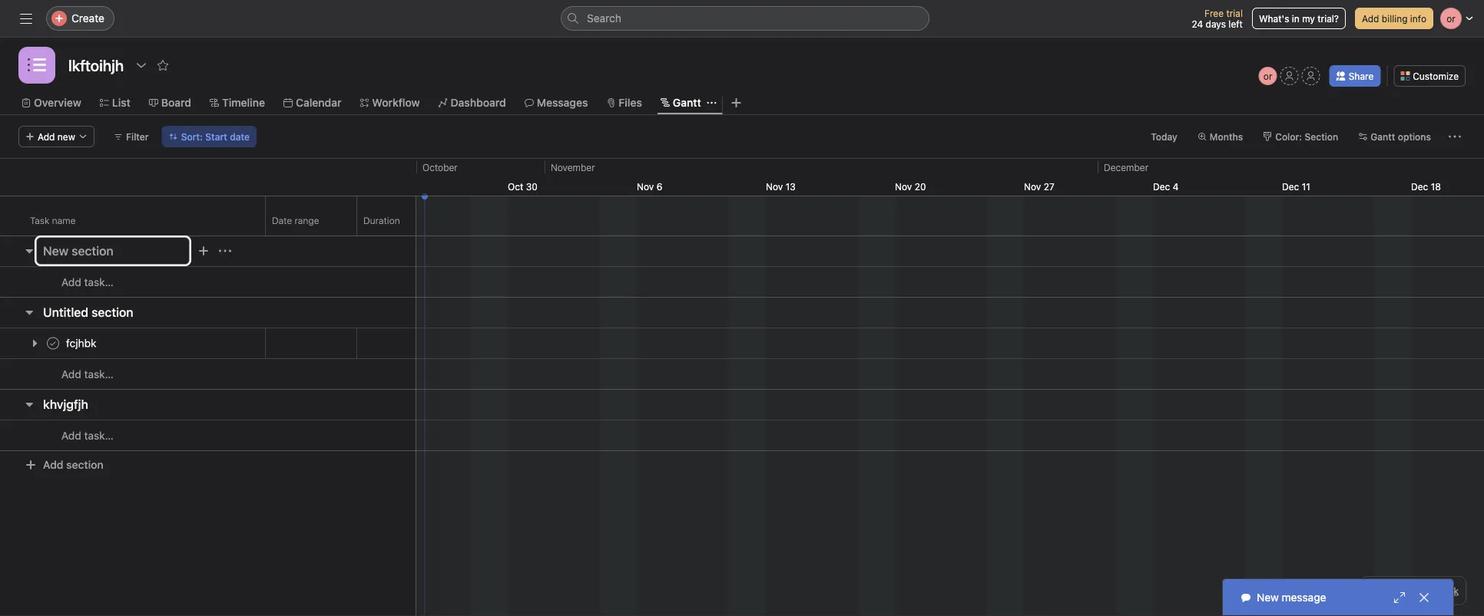 Task type: vqa. For each thing, say whether or not it's contained in the screenshot.
I usually work from 9am-5pm PST. Feel free to assign me a task with a due date anytime. Also, I love dogs! text field
no



Task type: describe. For each thing, give the bounding box(es) containing it.
task
[[30, 215, 49, 226]]

sort: start date button
[[162, 126, 257, 147]]

1 add task… from the top
[[61, 276, 114, 289]]

add billing info button
[[1355, 8, 1433, 29]]

dashboard
[[451, 96, 506, 109]]

tab actions image
[[707, 98, 716, 108]]

feedback
[[1419, 586, 1459, 597]]

new send feedback
[[1368, 586, 1459, 597]]

or button
[[1259, 67, 1277, 85]]

task name
[[30, 215, 76, 226]]

overview
[[34, 96, 81, 109]]

color: section
[[1275, 131, 1338, 142]]

close image
[[1418, 592, 1430, 605]]

in
[[1292, 13, 1300, 24]]

24
[[1192, 18, 1203, 29]]

nov for nov 27
[[1024, 181, 1041, 192]]

months button
[[1191, 126, 1250, 147]]

completed image
[[44, 335, 62, 353]]

add tab image
[[730, 97, 743, 109]]

11
[[1302, 181, 1310, 192]]

free trial 24 days left
[[1192, 8, 1243, 29]]

trial
[[1226, 8, 1243, 18]]

collapse task list for this section image for bottom add task icon
[[23, 399, 35, 411]]

add task… row for bottom add task icon
[[0, 420, 416, 452]]

what's in my trial?
[[1259, 13, 1339, 24]]

workflow
[[372, 96, 420, 109]]

27
[[1044, 181, 1054, 192]]

board link
[[149, 94, 191, 111]]

search list box
[[561, 6, 929, 31]]

what's in my trial? button
[[1252, 8, 1346, 29]]

nov for nov 6
[[637, 181, 654, 192]]

untitled
[[43, 305, 88, 320]]

khvjgfjh
[[43, 398, 88, 412]]

send feedback link
[[1394, 585, 1459, 598]]

sort: start date
[[181, 131, 250, 142]]

list
[[112, 96, 130, 109]]

more actions image
[[1449, 131, 1461, 143]]

files
[[619, 96, 642, 109]]

messages link
[[524, 94, 588, 111]]

dashboard link
[[438, 94, 506, 111]]

new message
[[1257, 592, 1326, 605]]

section for untitled section
[[92, 305, 133, 320]]

overview link
[[22, 94, 81, 111]]

add billing info
[[1362, 13, 1427, 24]]

board
[[161, 96, 191, 109]]

what's
[[1259, 13, 1289, 24]]

2 add task… button from the top
[[43, 366, 114, 383]]

october
[[422, 162, 458, 173]]

color: section button
[[1256, 126, 1345, 147]]

workflow link
[[360, 94, 420, 111]]

add task… button for bottom add task icon collapse task list for this section image
[[43, 428, 114, 445]]

range
[[295, 215, 319, 226]]

30
[[526, 181, 538, 192]]

date
[[272, 215, 292, 226]]

start
[[205, 131, 227, 142]]

or
[[1264, 71, 1273, 81]]

trial?
[[1318, 13, 1339, 24]]

add to starred image
[[157, 59, 169, 71]]

add new
[[38, 131, 75, 142]]

dec inside december dec 4
[[1153, 181, 1170, 192]]

20
[[915, 181, 926, 192]]

date
[[230, 131, 250, 142]]

days
[[1206, 18, 1226, 29]]

billing
[[1382, 13, 1408, 24]]

share button
[[1329, 65, 1381, 87]]

color:
[[1275, 131, 1302, 142]]

nov 6
[[637, 181, 662, 192]]

dec 18
[[1411, 181, 1441, 192]]

13
[[786, 181, 796, 192]]

collapse task list for this section image
[[23, 307, 35, 319]]

nov 27
[[1024, 181, 1054, 192]]

sort:
[[181, 131, 203, 142]]

untitled section button
[[43, 299, 133, 326]]

gantt for gantt options
[[1371, 131, 1395, 142]]

section
[[1305, 131, 1338, 142]]

my
[[1302, 13, 1315, 24]]

4
[[1173, 181, 1179, 192]]

left
[[1229, 18, 1243, 29]]

duration
[[363, 215, 400, 226]]

dec 11
[[1282, 181, 1310, 192]]

add up untitled at the left of page
[[61, 276, 81, 289]]

gantt options
[[1371, 131, 1431, 142]]

nov 13
[[766, 181, 796, 192]]

add inside button
[[1362, 13, 1379, 24]]



Task type: locate. For each thing, give the bounding box(es) containing it.
add left billing at the top right of page
[[1362, 13, 1379, 24]]

1 task… from the top
[[84, 276, 114, 289]]

task… up untitled section
[[84, 276, 114, 289]]

add task image left more section actions icon at top left
[[197, 245, 210, 257]]

add inside popup button
[[38, 131, 55, 142]]

oct 30
[[508, 181, 538, 192]]

nov left 20
[[895, 181, 912, 192]]

1 horizontal spatial add task image
[[197, 245, 210, 257]]

6
[[657, 181, 662, 192]]

search
[[587, 12, 621, 25]]

list link
[[100, 94, 130, 111]]

0 vertical spatial section
[[92, 305, 133, 320]]

add task… button down 'fcjhbk' text field
[[43, 366, 114, 383]]

3 nov from the left
[[895, 181, 912, 192]]

1 vertical spatial task…
[[84, 368, 114, 381]]

section inside button
[[66, 459, 103, 472]]

new
[[57, 131, 75, 142]]

expand new message image
[[1393, 592, 1406, 605]]

0 vertical spatial task…
[[84, 276, 114, 289]]

1 add task… row from the top
[[0, 267, 416, 298]]

messages
[[537, 96, 588, 109]]

options
[[1398, 131, 1431, 142]]

add task… down 'fcjhbk' text field
[[61, 368, 114, 381]]

november
[[551, 162, 595, 173]]

december
[[1104, 162, 1149, 173]]

list image
[[28, 56, 46, 75]]

add task… up add section
[[61, 430, 114, 442]]

nov left "6"
[[637, 181, 654, 192]]

oct
[[508, 181, 523, 192]]

dec for dec 11
[[1282, 181, 1299, 192]]

add task…
[[61, 276, 114, 289], [61, 368, 114, 381], [61, 430, 114, 442]]

khvjgfjh button
[[43, 391, 88, 419]]

filter button
[[107, 126, 156, 147]]

gantt inside gantt options button
[[1371, 131, 1395, 142]]

0 vertical spatial add task… row
[[0, 267, 416, 298]]

add section
[[43, 459, 103, 472]]

2 vertical spatial add task…
[[61, 430, 114, 442]]

send
[[1394, 586, 1416, 597]]

1 horizontal spatial gantt
[[1371, 131, 1395, 142]]

fcjhbk text field
[[63, 336, 101, 351]]

name
[[52, 215, 76, 226]]

2 vertical spatial add task… row
[[0, 420, 416, 452]]

timeline
[[222, 96, 265, 109]]

2 nov from the left
[[766, 181, 783, 192]]

add
[[1362, 13, 1379, 24], [38, 131, 55, 142], [61, 276, 81, 289], [61, 368, 81, 381], [61, 430, 81, 442], [43, 459, 63, 472]]

task… up add section
[[84, 430, 114, 442]]

0 vertical spatial gantt
[[673, 96, 701, 109]]

3 add task… button from the top
[[43, 428, 114, 445]]

fcjhbk cell
[[0, 328, 266, 360]]

task… down 'fcjhbk' text field
[[84, 368, 114, 381]]

3 add task… from the top
[[61, 430, 114, 442]]

dec for dec 18
[[1411, 181, 1428, 192]]

add task… row for the topmost add task icon
[[0, 267, 416, 298]]

section inside button
[[92, 305, 133, 320]]

today
[[1151, 131, 1177, 142]]

section up fcjhbk cell
[[92, 305, 133, 320]]

nov left 27
[[1024, 181, 1041, 192]]

Completed checkbox
[[44, 335, 62, 353]]

1 nov from the left
[[637, 181, 654, 192]]

gantt options button
[[1351, 126, 1438, 147]]

1 vertical spatial gantt
[[1371, 131, 1395, 142]]

dec left 18
[[1411, 181, 1428, 192]]

0 vertical spatial collapse task list for this section image
[[23, 245, 35, 257]]

1 collapse task list for this section image from the top
[[23, 245, 35, 257]]

task… for bottom add task icon
[[84, 430, 114, 442]]

18
[[1431, 181, 1441, 192]]

nov
[[637, 181, 654, 192], [766, 181, 783, 192], [895, 181, 912, 192], [1024, 181, 1041, 192]]

add task… button up add section
[[43, 428, 114, 445]]

2 collapse task list for this section image from the top
[[23, 399, 35, 411]]

calendar
[[296, 96, 341, 109]]

dec
[[1153, 181, 1170, 192], [1282, 181, 1299, 192], [1411, 181, 1428, 192]]

add task… up untitled section
[[61, 276, 114, 289]]

collapse task list for this section image down task on the top left of page
[[23, 245, 35, 257]]

collapse task list for this section image
[[23, 245, 35, 257], [23, 399, 35, 411]]

expand subtask list for the task fcjhbk image
[[28, 338, 41, 350]]

gantt for gantt
[[673, 96, 701, 109]]

december dec 4
[[1104, 162, 1179, 192]]

0 horizontal spatial add task image
[[96, 399, 108, 411]]

1 vertical spatial collapse task list for this section image
[[23, 399, 35, 411]]

add new button
[[18, 126, 94, 147]]

section down 'khvjgfjh' button
[[66, 459, 103, 472]]

2 horizontal spatial dec
[[1411, 181, 1428, 192]]

customize button
[[1394, 65, 1466, 87]]

more section actions image
[[219, 245, 231, 257]]

customize
[[1413, 71, 1459, 81]]

dec left the 4
[[1153, 181, 1170, 192]]

1 vertical spatial add task… row
[[0, 359, 416, 390]]

add task… button up untitled section
[[43, 274, 114, 291]]

create button
[[46, 6, 114, 31]]

add task image
[[197, 245, 210, 257], [96, 399, 108, 411]]

3 dec from the left
[[1411, 181, 1428, 192]]

1 vertical spatial add task…
[[61, 368, 114, 381]]

free
[[1205, 8, 1224, 18]]

section for add section
[[66, 459, 103, 472]]

2 dec from the left
[[1282, 181, 1299, 192]]

3 task… from the top
[[84, 430, 114, 442]]

timeline link
[[210, 94, 265, 111]]

task…
[[84, 276, 114, 289], [84, 368, 114, 381], [84, 430, 114, 442]]

date range
[[272, 215, 319, 226]]

share
[[1349, 71, 1374, 81]]

search button
[[561, 6, 929, 31]]

add task… button for collapse task list for this section image related to the topmost add task icon
[[43, 274, 114, 291]]

gantt link
[[661, 94, 701, 111]]

1 vertical spatial add task… button
[[43, 366, 114, 383]]

new
[[1368, 586, 1388, 597]]

4 nov from the left
[[1024, 181, 1041, 192]]

gantt
[[673, 96, 701, 109], [1371, 131, 1395, 142]]

nov 20
[[895, 181, 926, 192]]

create
[[71, 12, 104, 25]]

calendar link
[[283, 94, 341, 111]]

gantt left options
[[1371, 131, 1395, 142]]

untitled section
[[43, 305, 133, 320]]

1 horizontal spatial dec
[[1282, 181, 1299, 192]]

1 vertical spatial add task image
[[96, 399, 108, 411]]

1 add task… button from the top
[[43, 274, 114, 291]]

New section text field
[[36, 237, 190, 265]]

add inside button
[[43, 459, 63, 472]]

task… for the topmost add task icon
[[84, 276, 114, 289]]

2 vertical spatial add task… button
[[43, 428, 114, 445]]

nov for nov 20
[[895, 181, 912, 192]]

0 vertical spatial add task…
[[61, 276, 114, 289]]

0 horizontal spatial gantt
[[673, 96, 701, 109]]

add left new
[[38, 131, 55, 142]]

1 dec from the left
[[1153, 181, 1170, 192]]

filter
[[126, 131, 149, 142]]

nov for nov 13
[[766, 181, 783, 192]]

collapse task list for this section image left khvjgfjh
[[23, 399, 35, 411]]

today button
[[1144, 126, 1184, 147]]

gantt left tab actions image
[[673, 96, 701, 109]]

1 vertical spatial section
[[66, 459, 103, 472]]

add up add section
[[61, 430, 81, 442]]

2 add task… from the top
[[61, 368, 114, 381]]

collapse task list for this section image for the topmost add task icon
[[23, 245, 35, 257]]

months
[[1210, 131, 1243, 142]]

files link
[[606, 94, 642, 111]]

0 vertical spatial add task image
[[197, 245, 210, 257]]

3 add task… row from the top
[[0, 420, 416, 452]]

2 task… from the top
[[84, 368, 114, 381]]

add down 'khvjgfjh' button
[[43, 459, 63, 472]]

add section button
[[18, 452, 110, 479]]

section
[[92, 305, 133, 320], [66, 459, 103, 472]]

0 horizontal spatial dec
[[1153, 181, 1170, 192]]

show options image
[[135, 59, 148, 71]]

expand sidebar image
[[20, 12, 32, 25]]

add task image right 'khvjgfjh' button
[[96, 399, 108, 411]]

nov left 13
[[766, 181, 783, 192]]

2 vertical spatial task…
[[84, 430, 114, 442]]

add task… row
[[0, 267, 416, 298], [0, 359, 416, 390], [0, 420, 416, 452]]

0 vertical spatial add task… button
[[43, 274, 114, 291]]

info
[[1410, 13, 1427, 24]]

2 add task… row from the top
[[0, 359, 416, 390]]

dec left 11
[[1282, 181, 1299, 192]]

None text field
[[357, 330, 479, 358]]

None text field
[[65, 51, 128, 79]]

add up khvjgfjh
[[61, 368, 81, 381]]



